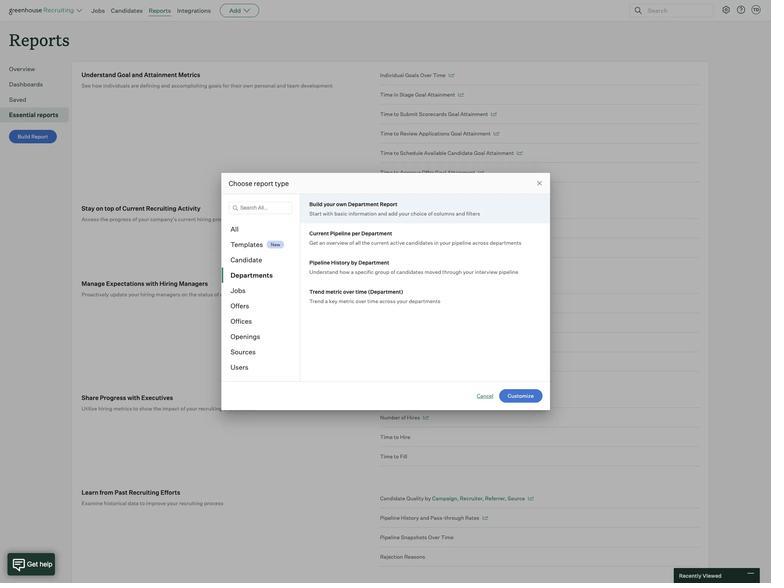 Task type: locate. For each thing, give the bounding box(es) containing it.
to left approve
[[394, 169, 399, 176]]

1 horizontal spatial across
[[473, 240, 489, 246]]

own right the their
[[243, 82, 253, 89]]

2 horizontal spatial ,
[[505, 495, 507, 502]]

to left schedule
[[394, 150, 399, 156]]

0 vertical spatial across
[[473, 240, 489, 246]]

the inside manage expectations with hiring managers proactively update your hiring managers on the status of each job
[[189, 291, 197, 298]]

of left all
[[350, 240, 354, 246]]

in up moved
[[435, 240, 439, 246]]

1 vertical spatial metric
[[339, 298, 355, 304]]

0 vertical spatial time
[[356, 289, 367, 295]]

0 vertical spatial process
[[213, 216, 232, 222]]

your down 'efforts'
[[167, 500, 178, 506]]

1 horizontal spatial history
[[401, 515, 419, 521]]

1 horizontal spatial build
[[310, 201, 323, 207]]

time for time to fill
[[380, 453, 393, 460]]

current inside stay on top of current recruiting activity access the progress of your company's current hiring process
[[178, 216, 196, 222]]

activity
[[178, 205, 201, 212]]

choose report type dialog
[[221, 173, 550, 410]]

to for time to approve offer goal attainment
[[394, 169, 399, 176]]

metric up key
[[326, 289, 342, 295]]

1 , from the left
[[457, 495, 459, 502]]

0 horizontal spatial ,
[[457, 495, 459, 502]]

2 vertical spatial with
[[127, 394, 140, 402]]

hires
[[407, 414, 420, 421]]

0 horizontal spatial candidate
[[231, 256, 262, 264]]

0 horizontal spatial in
[[394, 91, 399, 98]]

1 vertical spatial current
[[371, 240, 389, 246]]

offer
[[422, 169, 434, 176]]

1 vertical spatial across
[[380, 298, 396, 304]]

time down moved
[[425, 300, 438, 307]]

summary
[[411, 244, 435, 251]]

by inside pipeline history by department understand how a specific group of candidates moved through your interview pipeline
[[351, 259, 358, 266]]

1 horizontal spatial report
[[380, 201, 398, 207]]

1 horizontal spatial pipeline
[[499, 269, 519, 275]]

hiring down progress
[[98, 405, 113, 412]]

current inside stay on top of current recruiting activity access the progress of your company's current hiring process
[[122, 205, 145, 212]]

1 vertical spatial recruiting
[[179, 500, 203, 506]]

of right choice
[[428, 210, 433, 217]]

0 horizontal spatial current
[[122, 205, 145, 212]]

over for goals
[[421, 72, 432, 78]]

over
[[343, 289, 355, 295], [356, 298, 367, 304]]

recruiting up company's
[[146, 205, 177, 212]]

hire
[[400, 434, 411, 440]]

1 horizontal spatial current
[[310, 230, 329, 237]]

0 vertical spatial reports
[[149, 7, 171, 14]]

1 vertical spatial time
[[368, 298, 379, 304]]

1 vertical spatial jobs
[[231, 286, 246, 295]]

to left fill
[[394, 453, 399, 460]]

moved
[[425, 269, 442, 275]]

essential
[[9, 111, 36, 119]]

0 vertical spatial understand
[[82, 71, 116, 79]]

integrations
[[177, 7, 211, 14]]

pipeline
[[452, 240, 472, 246], [499, 269, 519, 275]]

1 vertical spatial pipeline
[[499, 269, 519, 275]]

0 horizontal spatial build
[[18, 133, 30, 140]]

with inside share progress with executives utilize hiring metrics to show the impact of your recruiting efforts overall
[[127, 394, 140, 402]]

time to submit scorecards goal attainment
[[380, 111, 488, 117]]

metrics
[[114, 405, 132, 412]]

2 horizontal spatial hiring
[[197, 216, 212, 222]]

jobs up offers
[[231, 286, 246, 295]]

with left hiring
[[146, 280, 158, 287]]

pipeline right "interview"
[[499, 269, 519, 275]]

how inside understand goal and attainment metrics see how individuals are defining and accomplishing goals for their own personal and team development
[[92, 82, 102, 89]]

0 horizontal spatial pipeline
[[452, 240, 472, 246]]

a left key
[[325, 298, 328, 304]]

current up an
[[310, 230, 329, 237]]

1 vertical spatial recruiting
[[129, 489, 159, 496]]

0 horizontal spatial own
[[243, 82, 253, 89]]

number
[[380, 414, 400, 421]]

your down expectations
[[129, 291, 139, 298]]

candidate inside choose report type dialog
[[231, 256, 262, 264]]

the down executives
[[153, 405, 161, 412]]

by up specific
[[351, 259, 358, 266]]

time left fill
[[380, 453, 393, 460]]

understand up see at the left top
[[82, 71, 116, 79]]

with inside manage expectations with hiring managers proactively update your hiring managers on the status of each job
[[146, 280, 158, 287]]

0 horizontal spatial reports
[[9, 28, 70, 51]]

2 horizontal spatial with
[[323, 210, 334, 217]]

history
[[331, 259, 350, 266], [401, 515, 419, 521]]

the inside share progress with executives utilize hiring metrics to show the impact of your recruiting efforts overall
[[153, 405, 161, 412]]

0 vertical spatial over
[[343, 289, 355, 295]]

recruiting left efforts
[[199, 405, 222, 412]]

pipeline up pipeline snapshots over time
[[380, 515, 400, 521]]

pipeline inside pipeline history by department understand how a specific group of candidates moved through your interview pipeline
[[499, 269, 519, 275]]

the inside current pipeline per department get an overview of all the current active candidates in your pipeline across departments
[[362, 240, 370, 246]]

0 horizontal spatial with
[[127, 394, 140, 402]]

0 vertical spatial in
[[394, 91, 399, 98]]

attainment
[[144, 71, 177, 79], [428, 91, 455, 98], [461, 111, 488, 117], [463, 130, 491, 137], [487, 150, 514, 156], [448, 169, 476, 176]]

build for build your own department report start with basic information and add your choice of columns and filters
[[310, 201, 323, 207]]

over down the "pass-"
[[429, 534, 440, 540]]

pipeline down an
[[310, 259, 330, 266]]

own inside "build your own department report start with basic information and add your choice of columns and filters"
[[336, 201, 347, 207]]

time left approve
[[380, 169, 393, 176]]

over for snapshots
[[429, 534, 440, 540]]

1 vertical spatial departments
[[409, 298, 441, 304]]

jobs inside choose report type dialog
[[231, 286, 246, 295]]

Search text field
[[646, 5, 707, 16]]

campaign link
[[432, 495, 457, 502]]

referrer
[[485, 495, 505, 502]]

0 vertical spatial history
[[331, 259, 350, 266]]

1 vertical spatial over
[[356, 298, 367, 304]]

your left company's
[[138, 216, 149, 222]]

team
[[287, 82, 300, 89]]

departments down moved
[[409, 298, 441, 304]]

current left active
[[371, 240, 389, 246]]

0 vertical spatial over
[[421, 72, 432, 78]]

stay on top of current recruiting activity access the progress of your company's current hiring process
[[82, 205, 232, 222]]

over right goals on the right top
[[421, 72, 432, 78]]

candidates
[[406, 240, 433, 246], [397, 269, 424, 275]]

1 horizontal spatial reports
[[149, 7, 171, 14]]

current down activity
[[178, 216, 196, 222]]

own up basic
[[336, 201, 347, 207]]

0 vertical spatial hiring
[[197, 216, 212, 222]]

per
[[421, 206, 429, 212]]

to for time to schedule available candidate goal attainment
[[394, 150, 399, 156]]

1 horizontal spatial applications
[[419, 130, 450, 137]]

on left "top"
[[96, 205, 103, 212]]

reports down greenhouse recruiting image
[[9, 28, 70, 51]]

current
[[122, 205, 145, 212], [380, 206, 399, 212], [310, 230, 329, 237]]

time down specific
[[356, 289, 367, 295]]

recruiting
[[199, 405, 222, 412], [179, 500, 203, 506]]

goal inside understand goal and attainment metrics see how individuals are defining and accomplishing goals for their own personal and team development
[[117, 71, 131, 79]]

1 horizontal spatial understand
[[310, 269, 339, 275]]

process inside learn from past recruiting efforts examine historical data to improve your recruiting process
[[204, 500, 224, 506]]

candidates right active
[[406, 240, 433, 246]]

1 vertical spatial a
[[325, 298, 328, 304]]

pipeline inside current pipeline per department get an overview of all the current active candidates in your pipeline across departments
[[452, 240, 472, 246]]

1 horizontal spatial time
[[368, 298, 379, 304]]

time down (department)
[[368, 298, 379, 304]]

history inside pipeline history by department understand how a specific group of candidates moved through your interview pipeline
[[331, 259, 350, 266]]

departments
[[490, 240, 522, 246], [409, 298, 441, 304]]

pipeline
[[400, 206, 420, 212], [330, 230, 351, 237], [310, 259, 330, 266], [380, 515, 400, 521], [380, 534, 400, 540]]

reports right candidates
[[149, 7, 171, 14]]

history for by
[[331, 259, 350, 266]]

0 horizontal spatial history
[[331, 259, 350, 266]]

build inside button
[[18, 133, 30, 140]]

a inside pipeline history by department understand how a specific group of candidates moved through your interview pipeline
[[351, 269, 354, 275]]

build
[[18, 133, 30, 140], [310, 201, 323, 207]]

current up 'progress'
[[122, 205, 145, 212]]

managers
[[179, 280, 208, 287]]

hiring down activity
[[197, 216, 212, 222]]

departments
[[231, 271, 273, 279]]

the down "top"
[[100, 216, 108, 222]]

history for and
[[401, 515, 419, 521]]

1 horizontal spatial a
[[351, 269, 354, 275]]

a
[[351, 269, 354, 275], [325, 298, 328, 304]]

0 vertical spatial with
[[323, 210, 334, 217]]

to for time to hire
[[394, 434, 399, 440]]

of inside current pipeline per department get an overview of all the current active candidates in your pipeline across departments
[[350, 240, 354, 246]]

to inside learn from past recruiting efforts examine historical data to improve your recruiting process
[[140, 500, 145, 506]]

Search All... text field
[[229, 202, 293, 214]]

time down "individual"
[[380, 91, 393, 98]]

key
[[329, 298, 338, 304]]

build up start
[[310, 201, 323, 207]]

company's
[[150, 216, 177, 222]]

0 vertical spatial recruiting
[[199, 405, 222, 412]]

reports link
[[149, 7, 171, 14]]

candidate
[[448, 150, 473, 156], [231, 256, 262, 264], [380, 495, 406, 502]]

reports
[[149, 7, 171, 14], [9, 28, 70, 51]]

stage
[[400, 91, 414, 98]]

process inside stay on top of current recruiting activity access the progress of your company's current hiring process
[[213, 216, 232, 222]]

0 vertical spatial by
[[351, 259, 358, 266]]

over left (department)
[[343, 289, 355, 295]]

candidate down templates
[[231, 256, 262, 264]]

td
[[754, 7, 760, 12]]

by right the quality
[[425, 495, 431, 502]]

to left submit
[[394, 111, 399, 117]]

scorecards
[[419, 111, 447, 117]]

of right "top"
[[116, 205, 121, 212]]

0 vertical spatial pipeline
[[452, 240, 472, 246]]

0 vertical spatial on
[[96, 205, 103, 212]]

trend metric over time (department) trend a key metric over time across your departments
[[310, 289, 441, 304]]

group
[[375, 269, 390, 275]]

goal
[[117, 71, 131, 79], [415, 91, 427, 98], [448, 111, 460, 117], [451, 130, 462, 137], [474, 150, 485, 156], [436, 169, 447, 176]]

understand
[[82, 71, 116, 79], [310, 269, 339, 275]]

1 vertical spatial hiring
[[141, 291, 155, 298]]

metric
[[326, 289, 342, 295], [339, 298, 355, 304]]

department inside "build your own department report start with basic information and add your choice of columns and filters"
[[348, 201, 379, 207]]

through right moved
[[443, 269, 462, 275]]

,
[[457, 495, 459, 502], [483, 495, 484, 502], [505, 495, 507, 502]]

icon chart image for time to submit scorecards goal attainment
[[491, 112, 497, 116]]

choose report type
[[229, 179, 289, 187]]

candidate for candidate quality by campaign , recruiter , referrer
[[380, 495, 406, 502]]

2 vertical spatial over
[[429, 534, 440, 540]]

0 vertical spatial through
[[443, 269, 462, 275]]

applications down time to submit scorecards goal attainment
[[419, 130, 450, 137]]

customize button
[[499, 389, 543, 403]]

0 horizontal spatial jobs
[[91, 7, 105, 14]]

departments up "interview"
[[490, 240, 522, 246]]

viewed
[[703, 572, 722, 579]]

0 horizontal spatial report
[[31, 133, 48, 140]]

your left "interview"
[[463, 269, 474, 275]]

department right the 'per' at the left of the page
[[362, 230, 393, 237]]

on down managers
[[182, 291, 188, 298]]

snapshots
[[401, 534, 427, 540]]

1 vertical spatial with
[[146, 280, 158, 287]]

, left recruiter link
[[457, 495, 459, 502]]

0 horizontal spatial understand
[[82, 71, 116, 79]]

candidates link
[[111, 7, 143, 14]]

metric right key
[[339, 298, 355, 304]]

0 horizontal spatial applications
[[380, 300, 411, 307]]

and
[[132, 71, 143, 79], [161, 82, 170, 89], [277, 82, 286, 89], [378, 210, 387, 217], [456, 210, 465, 217], [420, 515, 430, 521]]

and left the filters
[[456, 210, 465, 217]]

trend
[[310, 289, 325, 295], [310, 298, 324, 304]]

1 vertical spatial process
[[204, 500, 224, 506]]

your inside trend metric over time (department) trend a key metric over time across your departments
[[397, 298, 408, 304]]

2 vertical spatial hiring
[[98, 405, 113, 412]]

1 vertical spatial by
[[425, 495, 431, 502]]

1 horizontal spatial jobs
[[231, 286, 246, 295]]

1 vertical spatial candidate
[[231, 256, 262, 264]]

the down managers
[[189, 291, 197, 298]]

hiring left managers
[[141, 291, 155, 298]]

department up group
[[359, 259, 390, 266]]

of left each
[[214, 291, 219, 298]]

and left add
[[378, 210, 387, 217]]

manage expectations with hiring managers proactively update your hiring managers on the status of each job
[[82, 280, 241, 298]]

1 vertical spatial candidates
[[397, 269, 424, 275]]

1 horizontal spatial candidate
[[380, 495, 406, 502]]

1 horizontal spatial on
[[182, 291, 188, 298]]

current for current pipeline per department get an overview of all the current active candidates in your pipeline across departments
[[310, 230, 329, 237]]

history up snapshots
[[401, 515, 419, 521]]

over right key
[[356, 298, 367, 304]]

1 horizontal spatial own
[[336, 201, 347, 207]]

0 vertical spatial current
[[178, 216, 196, 222]]

a inside trend metric over time (department) trend a key metric over time across your departments
[[325, 298, 328, 304]]

candidates inside pipeline history by department understand how a specific group of candidates moved through your interview pipeline
[[397, 269, 424, 275]]

td button
[[752, 5, 761, 14]]

are
[[131, 82, 139, 89]]

department inside pipeline history by department understand how a specific group of candidates moved through your interview pipeline
[[359, 259, 390, 266]]

hiring
[[197, 216, 212, 222], [141, 291, 155, 298], [98, 405, 113, 412]]

essential reports link
[[9, 110, 66, 119]]

0 vertical spatial trend
[[310, 289, 325, 295]]

on inside stay on top of current recruiting activity access the progress of your company's current hiring process
[[96, 205, 103, 212]]

0 horizontal spatial by
[[351, 259, 358, 266]]

icon chart image
[[449, 73, 455, 77], [458, 93, 464, 97], [491, 112, 497, 116], [494, 132, 500, 136], [517, 151, 523, 155], [479, 171, 484, 174], [443, 207, 448, 211], [441, 302, 446, 305], [423, 416, 429, 420], [528, 497, 534, 500], [483, 516, 488, 520]]

icon chart image for time to review applications goal attainment
[[494, 132, 500, 136]]

status
[[198, 291, 213, 298]]

recruiting inside share progress with executives utilize hiring metrics to show the impact of your recruiting efforts overall
[[199, 405, 222, 412]]

0 vertical spatial how
[[92, 82, 102, 89]]

pipeline up overview
[[330, 230, 351, 237]]

the right all
[[362, 240, 370, 246]]

to for time to fill
[[394, 453, 399, 460]]

0 horizontal spatial on
[[96, 205, 103, 212]]

in
[[394, 91, 399, 98], [435, 240, 439, 246]]

to for time to review applications goal attainment
[[394, 130, 399, 137]]

department for and
[[348, 201, 379, 207]]

start
[[310, 210, 322, 217]]

0 horizontal spatial across
[[380, 298, 396, 304]]

report
[[254, 179, 274, 187]]

0 vertical spatial report
[[31, 133, 48, 140]]

build report
[[18, 133, 48, 140]]

available
[[424, 150, 447, 156]]

of
[[116, 205, 121, 212], [428, 210, 433, 217], [133, 216, 137, 222], [350, 240, 354, 246], [391, 269, 396, 275], [214, 291, 219, 298], [181, 405, 185, 412], [401, 414, 406, 421]]

progress
[[100, 394, 126, 402]]

department up information
[[348, 201, 379, 207]]

0 vertical spatial departments
[[490, 240, 522, 246]]

to left hire
[[394, 434, 399, 440]]

0 vertical spatial metric
[[326, 289, 342, 295]]

1 horizontal spatial with
[[146, 280, 158, 287]]

history down overview
[[331, 259, 350, 266]]

see
[[82, 82, 91, 89]]

1 vertical spatial on
[[182, 291, 188, 298]]

candidates inside current pipeline per department get an overview of all the current active candidates in your pipeline across departments
[[406, 240, 433, 246]]

department inside current pipeline per department get an overview of all the current active candidates in your pipeline across departments
[[362, 230, 393, 237]]

0 vertical spatial candidate
[[448, 150, 473, 156]]

and up the are
[[132, 71, 143, 79]]

recruiting
[[146, 205, 177, 212], [129, 489, 159, 496]]

0 horizontal spatial current
[[178, 216, 196, 222]]

your right add
[[399, 210, 410, 217]]

recruiting inside learn from past recruiting efforts examine historical data to improve your recruiting process
[[129, 489, 159, 496]]

how right see at the left top
[[92, 82, 102, 89]]

current right information
[[380, 206, 399, 212]]

through left rates
[[445, 515, 464, 521]]

report up add
[[380, 201, 398, 207]]

a for specific
[[351, 269, 354, 275]]

jobs
[[91, 7, 105, 14], [231, 286, 246, 295]]

recruiting up data
[[129, 489, 159, 496]]

with right start
[[323, 210, 334, 217]]

access
[[82, 216, 99, 222]]

0 vertical spatial candidates
[[406, 240, 433, 246]]

columns
[[434, 210, 455, 217]]

to left show
[[133, 405, 138, 412]]

time for time to review applications goal attainment
[[380, 130, 393, 137]]

configure image
[[722, 5, 731, 14]]

of inside pipeline history by department understand how a specific group of candidates moved through your interview pipeline
[[391, 269, 396, 275]]

jobs left "candidates" link
[[91, 7, 105, 14]]

over down pipeline history by department understand how a specific group of candidates moved through your interview pipeline
[[412, 300, 424, 307]]

department summary link
[[380, 238, 700, 258]]

number of hires
[[380, 414, 420, 421]]

report
[[31, 133, 48, 140], [380, 201, 398, 207]]

pipeline for pipeline history and pass-through rates
[[380, 515, 400, 521]]

2 horizontal spatial current
[[380, 206, 399, 212]]

to left review
[[394, 130, 399, 137]]

across up "interview"
[[473, 240, 489, 246]]

time left hire
[[380, 434, 393, 440]]

your down (department)
[[397, 298, 408, 304]]

pipeline history and pass-through rates
[[380, 515, 480, 521]]

1 vertical spatial trend
[[310, 298, 324, 304]]

3 , from the left
[[505, 495, 507, 502]]

through inside pipeline history by department understand how a specific group of candidates moved through your interview pipeline
[[443, 269, 462, 275]]

build inside "build your own department report start with basic information and add your choice of columns and filters"
[[310, 201, 323, 207]]

applications down (department)
[[380, 300, 411, 307]]

, left source link
[[505, 495, 507, 502]]

icon chart image for time to schedule available candidate goal attainment
[[517, 151, 523, 155]]

metrics
[[178, 71, 200, 79]]

time for time to schedule available candidate goal attainment
[[380, 150, 393, 156]]

1 horizontal spatial ,
[[483, 495, 484, 502]]

your right impact
[[186, 405, 197, 412]]

0 horizontal spatial hiring
[[98, 405, 113, 412]]

icon chart image for individual goals over time
[[449, 73, 455, 77]]

current inside current pipeline per department get an overview of all the current active candidates in your pipeline across departments
[[310, 230, 329, 237]]

across down (department)
[[380, 298, 396, 304]]

your right the summary
[[440, 240, 451, 246]]

with up 'metrics'
[[127, 394, 140, 402]]

2 trend from the top
[[310, 298, 324, 304]]

by for quality
[[425, 495, 431, 502]]

1 horizontal spatial in
[[435, 240, 439, 246]]

1 trend from the top
[[310, 289, 325, 295]]

1 vertical spatial reports
[[9, 28, 70, 51]]

time left schedule
[[380, 150, 393, 156]]

pipeline inside pipeline history by department understand how a specific group of candidates moved through your interview pipeline
[[310, 259, 330, 266]]

1 vertical spatial own
[[336, 201, 347, 207]]

of right group
[[391, 269, 396, 275]]

0 vertical spatial own
[[243, 82, 253, 89]]

pipeline for interview
[[499, 269, 519, 275]]

understand down an
[[310, 269, 339, 275]]

applications
[[419, 130, 450, 137], [380, 300, 411, 307]]

0 vertical spatial recruiting
[[146, 205, 177, 212]]

of inside manage expectations with hiring managers proactively update your hiring managers on the status of each job
[[214, 291, 219, 298]]

of right impact
[[181, 405, 185, 412]]

0 horizontal spatial departments
[[409, 298, 441, 304]]

current pipeline per department get an overview of all the current active candidates in your pipeline across departments
[[310, 230, 522, 246]]



Task type: vqa. For each thing, say whether or not it's contained in the screenshot.
the Add within Add Filter button
no



Task type: describe. For each thing, give the bounding box(es) containing it.
integrations link
[[177, 7, 211, 14]]

report inside "build your own department report start with basic information and add your choice of columns and filters"
[[380, 201, 398, 207]]

saved link
[[9, 95, 66, 104]]

offices
[[231, 317, 252, 325]]

hiring inside manage expectations with hiring managers proactively update your hiring managers on the status of each job
[[141, 291, 155, 298]]

your inside share progress with executives utilize hiring metrics to show the impact of your recruiting efforts overall
[[186, 405, 197, 412]]

for
[[223, 82, 230, 89]]

recently
[[680, 572, 702, 579]]

all
[[355, 240, 361, 246]]

rejection reasons
[[380, 554, 426, 560]]

report inside build report button
[[31, 133, 48, 140]]

job
[[233, 291, 241, 298]]

with for share progress with executives
[[127, 394, 140, 402]]

development
[[301, 82, 333, 89]]

learn from past recruiting efforts examine historical data to improve your recruiting process
[[82, 489, 224, 506]]

users
[[231, 363, 249, 371]]

of right 'progress'
[[133, 216, 137, 222]]

across inside trend metric over time (department) trend a key metric over time across your departments
[[380, 298, 396, 304]]

of inside share progress with executives utilize hiring metrics to show the impact of your recruiting efforts overall
[[181, 405, 185, 412]]

to for time to submit scorecards goal attainment
[[394, 111, 399, 117]]

time for time to submit scorecards goal attainment
[[380, 111, 393, 117]]

department for of
[[359, 259, 390, 266]]

basic
[[335, 210, 348, 217]]

of inside "build your own department report start with basic information and add your choice of columns and filters"
[[428, 210, 433, 217]]

1 vertical spatial applications
[[380, 300, 411, 307]]

your inside pipeline history by department understand how a specific group of candidates moved through your interview pipeline
[[463, 269, 474, 275]]

build your own department report start with basic information and add your choice of columns and filters
[[310, 201, 481, 217]]

1 horizontal spatial over
[[356, 298, 367, 304]]

2 , from the left
[[483, 495, 484, 502]]

personal
[[254, 82, 276, 89]]

with inside "build your own department report start with basic information and add your choice of columns and filters"
[[323, 210, 334, 217]]

how inside pipeline history by department understand how a specific group of candidates moved through your interview pipeline
[[340, 269, 350, 275]]

source link
[[508, 495, 525, 502]]

saved
[[9, 96, 26, 103]]

your inside manage expectations with hiring managers proactively update your hiring managers on the status of each job
[[129, 291, 139, 298]]

recruiting inside stay on top of current recruiting activity access the progress of your company's current hiring process
[[146, 205, 177, 212]]

accomplishing
[[172, 82, 207, 89]]

in inside current pipeline per department get an overview of all the current active candidates in your pipeline across departments
[[435, 240, 439, 246]]

candidate for candidate
[[231, 256, 262, 264]]

manage
[[82, 280, 105, 287]]

essential reports
[[9, 111, 58, 119]]

0 vertical spatial jobs
[[91, 7, 105, 14]]

build report button
[[9, 130, 57, 143]]

openings
[[231, 332, 260, 341]]

pipeline inside current pipeline per department get an overview of all the current active candidates in your pipeline across departments
[[330, 230, 351, 237]]

icon chart image for number of hires
[[423, 416, 429, 420]]

icon chart image for applications over time
[[441, 302, 446, 305]]

on inside manage expectations with hiring managers proactively update your hiring managers on the status of each job
[[182, 291, 188, 298]]

understand inside understand goal and attainment metrics see how individuals are defining and accomplishing goals for their own personal and team development
[[82, 71, 116, 79]]

fill
[[400, 453, 408, 460]]

stay
[[82, 205, 95, 212]]

department up pipeline history by department understand how a specific group of candidates moved through your interview pipeline
[[380, 244, 410, 251]]

active
[[390, 240, 405, 246]]

hiring inside share progress with executives utilize hiring metrics to show the impact of your recruiting efforts overall
[[98, 405, 113, 412]]

time for time in stage goal attainment
[[380, 91, 393, 98]]

department for the
[[362, 230, 393, 237]]

update
[[110, 291, 127, 298]]

data
[[128, 500, 139, 506]]

time right goals on the right top
[[433, 72, 446, 78]]

all
[[231, 225, 239, 233]]

and left team
[[277, 82, 286, 89]]

with for manage expectations with hiring managers
[[146, 280, 158, 287]]

your inside learn from past recruiting efforts examine historical data to improve your recruiting process
[[167, 500, 178, 506]]

your inside current pipeline per department get an overview of all the current active candidates in your pipeline across departments
[[440, 240, 451, 246]]

candidate quality by campaign , recruiter , referrer
[[380, 495, 505, 502]]

attainment inside understand goal and attainment metrics see how individuals are defining and accomplishing goals for their own personal and team development
[[144, 71, 177, 79]]

efforts
[[224, 405, 240, 412]]

to inside share progress with executives utilize hiring metrics to show the impact of your recruiting efforts overall
[[133, 405, 138, 412]]

interview
[[475, 269, 498, 275]]

1 vertical spatial over
[[412, 300, 424, 307]]

individual goals over time
[[380, 72, 446, 78]]

and left the "pass-"
[[420, 515, 430, 521]]

your up basic
[[324, 201, 335, 207]]

icon chart image for pipeline history and pass-through rates
[[483, 516, 488, 520]]

jobs link
[[91, 7, 105, 14]]

1 vertical spatial through
[[445, 515, 464, 521]]

individuals
[[103, 82, 130, 89]]

icon chart image for current pipeline per job
[[443, 207, 448, 211]]

0 horizontal spatial time
[[356, 289, 367, 295]]

overview
[[9, 65, 35, 73]]

(department)
[[368, 289, 404, 295]]

recently viewed
[[680, 572, 722, 579]]

pipeline snapshots over time
[[380, 534, 454, 540]]

time to hire link
[[380, 427, 700, 447]]

overview
[[327, 240, 349, 246]]

time to review applications goal attainment
[[380, 130, 491, 137]]

impact
[[163, 405, 180, 412]]

across inside current pipeline per department get an overview of all the current active candidates in your pipeline across departments
[[473, 240, 489, 246]]

time for time to hire
[[380, 434, 393, 440]]

per
[[352, 230, 361, 237]]

time to schedule available candidate goal attainment
[[380, 150, 514, 156]]

overall
[[241, 405, 257, 412]]

pipeline for pipeline history by department understand how a specific group of candidates moved through your interview pipeline
[[310, 259, 330, 266]]

source
[[508, 495, 525, 502]]

submit
[[400, 111, 418, 117]]

customize
[[508, 393, 534, 399]]

pipeline for your
[[452, 240, 472, 246]]

an
[[320, 240, 326, 246]]

pipeline for pipeline snapshots over time
[[380, 534, 400, 540]]

candidates
[[111, 7, 143, 14]]

understand inside pipeline history by department understand how a specific group of candidates moved through your interview pipeline
[[310, 269, 339, 275]]

departments inside trend metric over time (department) trend a key metric over time across your departments
[[409, 298, 441, 304]]

managers
[[156, 291, 180, 298]]

time for time to approve offer goal attainment
[[380, 169, 393, 176]]

share
[[82, 394, 99, 402]]

icon chart image for time to approve offer goal attainment
[[479, 171, 484, 174]]

show
[[139, 405, 152, 412]]

0 vertical spatial applications
[[419, 130, 450, 137]]

utilize
[[82, 405, 97, 412]]

of left "hires"
[[401, 414, 406, 421]]

the inside stay on top of current recruiting activity access the progress of your company's current hiring process
[[100, 216, 108, 222]]

historical
[[104, 500, 127, 506]]

current inside current pipeline per department get an overview of all the current active candidates in your pipeline across departments
[[371, 240, 389, 246]]

reports
[[37, 111, 58, 119]]

applications over time
[[380, 300, 438, 307]]

pipeline left per at the right top of page
[[400, 206, 420, 212]]

referrer link
[[485, 495, 505, 502]]

reasons
[[405, 554, 426, 560]]

recruiter
[[460, 495, 483, 502]]

expectations
[[106, 280, 145, 287]]

by for history
[[351, 259, 358, 266]]

time to hire
[[380, 434, 411, 440]]

information
[[349, 210, 377, 217]]

your inside stay on top of current recruiting activity access the progress of your company's current hiring process
[[138, 216, 149, 222]]

greenhouse recruiting image
[[9, 6, 76, 15]]

current for current pipeline per job
[[380, 206, 399, 212]]

own inside understand goal and attainment metrics see how individuals are defining and accomplishing goals for their own personal and team development
[[243, 82, 253, 89]]

choice
[[411, 210, 427, 217]]

efforts
[[161, 489, 180, 496]]

time down the "pass-"
[[441, 534, 454, 540]]

current pipeline per job
[[380, 206, 440, 212]]

dashboards link
[[9, 80, 66, 89]]

2 horizontal spatial candidate
[[448, 150, 473, 156]]

sources
[[231, 348, 256, 356]]

hiring inside stay on top of current recruiting activity access the progress of your company's current hiring process
[[197, 216, 212, 222]]

recruiting inside learn from past recruiting efforts examine historical data to improve your recruiting process
[[179, 500, 203, 506]]

time to fill
[[380, 453, 408, 460]]

build for build report
[[18, 133, 30, 140]]

and right defining
[[161, 82, 170, 89]]

examine
[[82, 500, 103, 506]]

filters
[[467, 210, 481, 217]]

cancel
[[477, 393, 494, 399]]

recruiter link
[[460, 495, 483, 502]]

cancel link
[[477, 392, 494, 400]]

icon chart image for time in stage goal attainment
[[458, 93, 464, 97]]

improve
[[146, 500, 166, 506]]

add button
[[220, 4, 259, 17]]

rejection reasons link
[[380, 547, 700, 567]]

departments inside current pipeline per department get an overview of all the current active candidates in your pipeline across departments
[[490, 240, 522, 246]]

0 horizontal spatial over
[[343, 289, 355, 295]]

time in stage goal attainment
[[380, 91, 455, 98]]

job
[[430, 206, 440, 212]]

pass-
[[431, 515, 445, 521]]

a for key
[[325, 298, 328, 304]]



